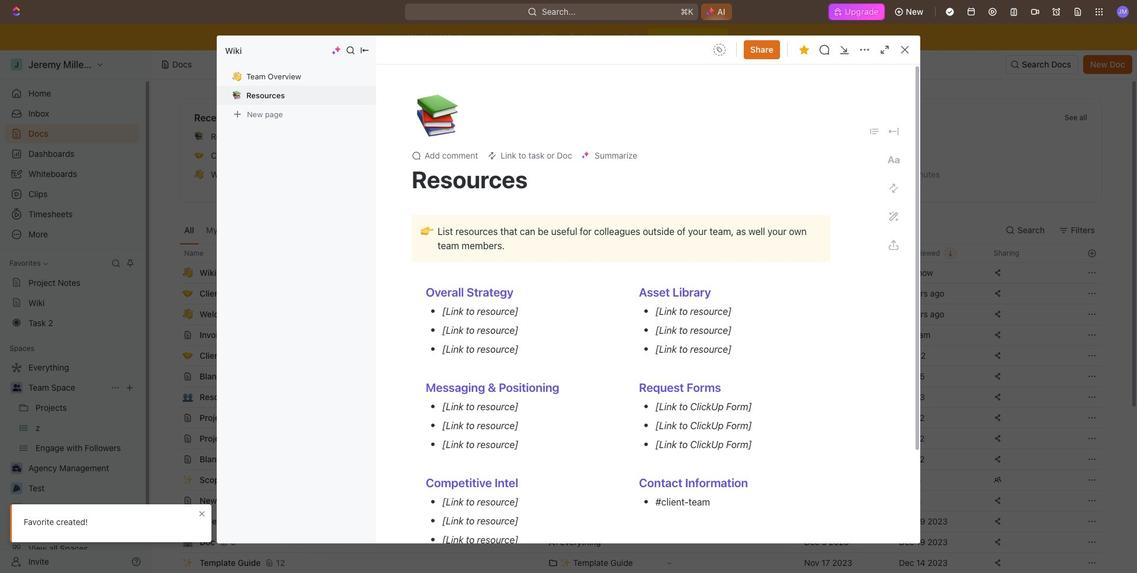 Task type: vqa. For each thing, say whether or not it's contained in the screenshot.
Dropdown menu icon
yes



Task type: describe. For each thing, give the bounding box(es) containing it.
1 horizontal spatial dropdown menu image
[[870, 126, 881, 137]]

e83zz image
[[700, 291, 710, 300]]

1 qdq9q image from the top
[[700, 227, 710, 236]]

sidebar navigation
[[0, 50, 151, 574]]

0 horizontal spatial dropdown menu image
[[710, 40, 729, 59]]



Task type: locate. For each thing, give the bounding box(es) containing it.
tab list
[[180, 216, 473, 244]]

Search or run a command… text field
[[312, 151, 401, 165]]

qdq9q image
[[700, 227, 710, 236], [700, 248, 710, 258]]

cell
[[167, 263, 180, 283], [542, 263, 660, 283], [798, 263, 892, 283], [167, 284, 180, 304], [167, 305, 180, 325], [167, 325, 180, 345], [167, 346, 180, 366], [167, 367, 180, 387], [167, 408, 180, 428], [167, 429, 180, 449], [167, 450, 180, 470], [167, 471, 180, 491], [167, 491, 180, 511], [167, 533, 180, 553], [167, 553, 180, 574]]

0 vertical spatial qdq9q image
[[700, 227, 710, 236]]

1 vertical spatial qdq9q image
[[700, 248, 710, 258]]

0 vertical spatial dropdown menu image
[[710, 40, 729, 59]]

1 vertical spatial dropdown menu image
[[870, 126, 881, 137]]

column header
[[167, 244, 180, 263]]

table
[[167, 244, 1103, 574]]

row
[[167, 244, 1103, 263], [167, 263, 1103, 284], [167, 283, 1103, 305], [167, 304, 1103, 325], [167, 325, 1103, 346], [167, 345, 1103, 367], [167, 366, 1103, 388], [180, 387, 1103, 408], [167, 408, 1103, 429], [167, 428, 1103, 450], [167, 449, 1103, 471], [167, 470, 1103, 491], [167, 491, 1103, 512], [180, 511, 1103, 533], [167, 532, 1103, 553], [167, 553, 1103, 574]]

dropdown menu image
[[710, 40, 729, 59], [870, 126, 881, 137]]

2 qdq9q image from the top
[[700, 248, 710, 258]]

user group image
[[12, 385, 21, 392]]



